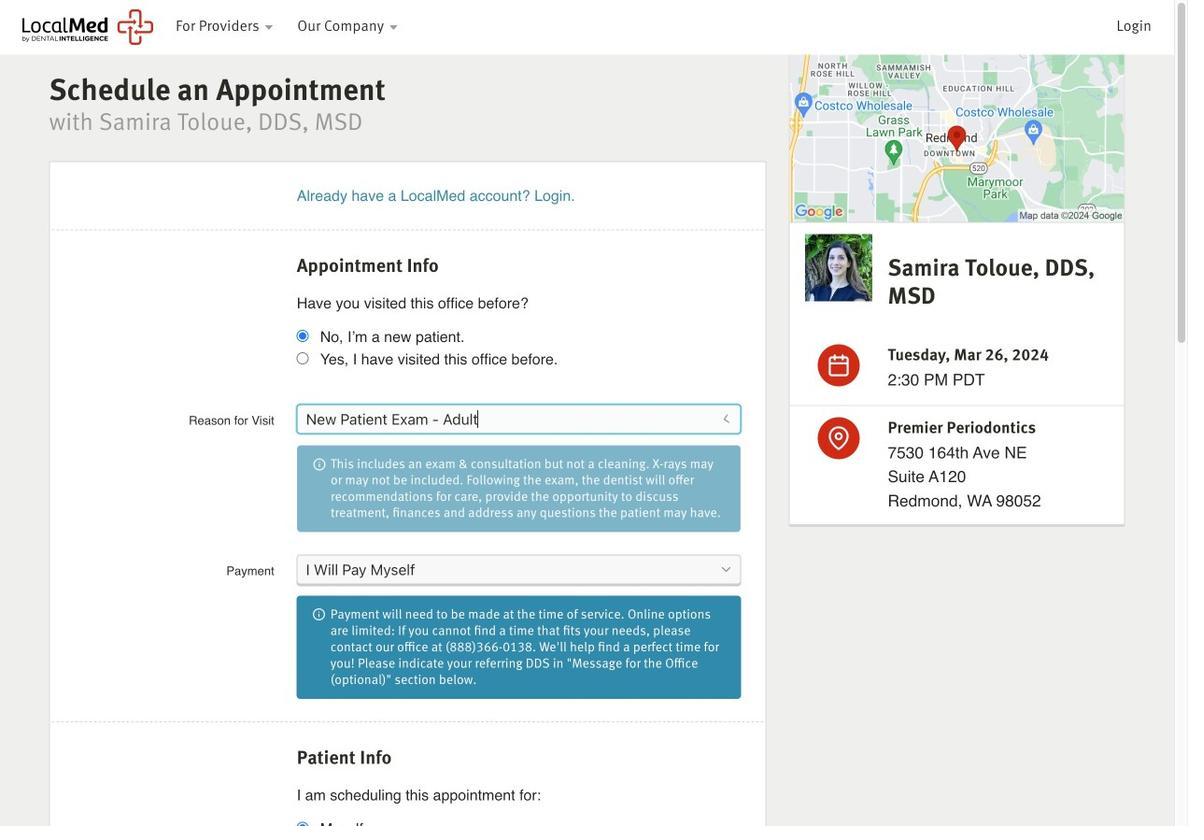 Task type: describe. For each thing, give the bounding box(es) containing it.
main menu element
[[164, 0, 1164, 55]]

provider image
[[806, 234, 873, 301]]

location image
[[827, 426, 851, 450]]

Select an insurance… text field
[[297, 555, 742, 584]]

localmed logo image
[[22, 10, 153, 45]]

date time image
[[827, 354, 851, 377]]



Task type: locate. For each thing, give the bounding box(es) containing it.
open menu image
[[718, 410, 735, 428]]

None field
[[297, 403, 743, 436], [297, 555, 742, 584], [297, 403, 743, 436], [297, 555, 742, 584]]

Select a reason… text field
[[297, 404, 742, 434]]

open menu image
[[719, 562, 734, 577]]

banner
[[0, 0, 1175, 55]]

alert for open menu image
[[297, 596, 742, 699]]

1 vertical spatial alert
[[297, 596, 742, 699]]

alert down select a reason… text box
[[275, 441, 764, 536]]

0 vertical spatial alert
[[275, 441, 764, 536]]

alert down select an insurance… text box
[[297, 596, 742, 699]]

alert
[[275, 441, 764, 536], [297, 596, 742, 699]]

None radio
[[297, 352, 309, 364]]

alert for open menu icon
[[275, 441, 764, 536]]

map image
[[789, 55, 1126, 222]]

None radio
[[297, 330, 309, 342], [297, 822, 309, 826], [297, 330, 309, 342], [297, 822, 309, 826]]



Task type: vqa. For each thing, say whether or not it's contained in the screenshot.
(###) ###-#### PHONE FIELD
no



